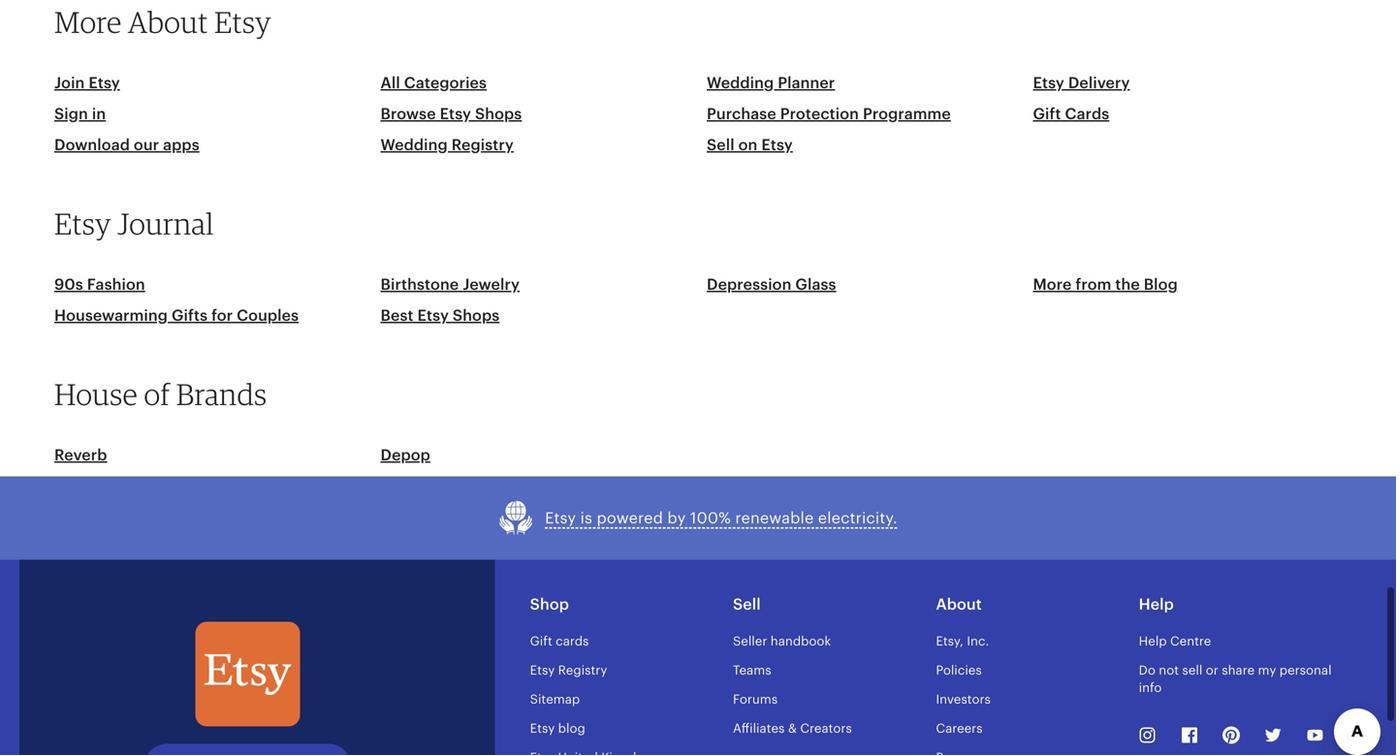 Task type: describe. For each thing, give the bounding box(es) containing it.
forums link
[[733, 693, 778, 707]]

sitemap link
[[530, 693, 580, 707]]

the
[[1116, 276, 1140, 293]]

protection
[[780, 105, 859, 123]]

wedding planner
[[707, 74, 835, 92]]

birthstone jewelry link
[[381, 276, 520, 293]]

shops for etsy journal
[[453, 307, 500, 324]]

personal
[[1280, 663, 1332, 678]]

join etsy link
[[54, 74, 120, 92]]

gift cards link
[[530, 634, 589, 649]]

do not sell or share my personal info link
[[1139, 663, 1332, 695]]

&
[[788, 722, 797, 736]]

cards
[[556, 634, 589, 649]]

by
[[668, 510, 686, 527]]

all categories
[[381, 74, 487, 92]]

policies link
[[936, 663, 982, 678]]

wedding registry
[[381, 136, 514, 154]]

sign in
[[54, 105, 106, 123]]

on
[[739, 136, 758, 154]]

forums
[[733, 693, 778, 707]]

reverb
[[54, 447, 107, 464]]

brands
[[176, 376, 267, 412]]

sign
[[54, 105, 88, 123]]

etsy delivery link
[[1033, 74, 1130, 92]]

more for more from the blog
[[1033, 276, 1072, 293]]

glass
[[796, 276, 837, 293]]

handbook
[[771, 634, 831, 649]]

gift for gift cards
[[1033, 105, 1062, 123]]

inc.
[[967, 634, 989, 649]]

etsy inside button
[[545, 510, 576, 527]]

gift cards
[[530, 634, 589, 649]]

all
[[381, 74, 400, 92]]

journal
[[118, 206, 214, 241]]

seller handbook
[[733, 634, 831, 649]]

sell on etsy link
[[707, 136, 793, 154]]

download our apps
[[54, 136, 200, 154]]

fashion
[[87, 276, 145, 293]]

is
[[581, 510, 593, 527]]

do not sell or share my personal info
[[1139, 663, 1332, 695]]

house
[[54, 376, 138, 412]]

centre
[[1171, 634, 1212, 649]]

more from the blog link
[[1033, 276, 1178, 293]]

wedding for wedding planner
[[707, 74, 774, 92]]

planner
[[778, 74, 835, 92]]

depression glass
[[707, 276, 837, 293]]

etsy blog
[[530, 722, 586, 736]]

not
[[1159, 663, 1179, 678]]

investors
[[936, 693, 991, 707]]

affiliates & creators link
[[733, 722, 852, 736]]

etsy,
[[936, 634, 964, 649]]

more from the blog
[[1033, 276, 1178, 293]]

more for more about etsy
[[54, 4, 122, 40]]

affiliates & creators
[[733, 722, 852, 736]]

purchase protection programme link
[[707, 105, 951, 123]]

etsy journal
[[54, 206, 214, 241]]

best etsy shops link
[[381, 307, 500, 324]]

purchase protection programme
[[707, 105, 951, 123]]

creators
[[800, 722, 852, 736]]

cards
[[1065, 105, 1110, 123]]

depression glass link
[[707, 276, 837, 293]]

gift for gift cards
[[530, 634, 553, 649]]

download
[[54, 136, 130, 154]]

my
[[1258, 663, 1277, 678]]

share
[[1222, 663, 1255, 678]]

from
[[1076, 276, 1112, 293]]

etsy is powered by 100% renewable electricity.
[[545, 510, 898, 527]]

birthstone
[[381, 276, 459, 293]]

jewelry
[[463, 276, 520, 293]]

blog
[[1144, 276, 1178, 293]]

reverb link
[[54, 447, 107, 464]]

investors link
[[936, 693, 991, 707]]

sell for sell on etsy
[[707, 136, 735, 154]]

of
[[144, 376, 170, 412]]

programme
[[863, 105, 951, 123]]

shops for more about etsy
[[475, 105, 522, 123]]

90s fashion link
[[54, 276, 145, 293]]

renewable
[[735, 510, 814, 527]]



Task type: vqa. For each thing, say whether or not it's contained in the screenshot.
customized dog mitt - put your cute dog on custom oven mitts, dog lovers, dog gift, dog personalized, dog gift socks, christmas gift image
no



Task type: locate. For each thing, give the bounding box(es) containing it.
sell for sell
[[733, 596, 761, 614]]

wedding
[[707, 74, 774, 92], [381, 136, 448, 154]]

browse etsy shops
[[381, 105, 522, 123]]

0 horizontal spatial wedding
[[381, 136, 448, 154]]

1 vertical spatial shops
[[453, 307, 500, 324]]

info
[[1139, 681, 1162, 695]]

more left from at top right
[[1033, 276, 1072, 293]]

housewarming gifts for couples link
[[54, 307, 299, 324]]

etsy registry
[[530, 663, 607, 678]]

for
[[212, 307, 233, 324]]

sell
[[1183, 663, 1203, 678]]

help centre link
[[1139, 634, 1212, 649]]

0 vertical spatial help
[[1139, 596, 1174, 614]]

sign in link
[[54, 105, 106, 123]]

1 vertical spatial gift
[[530, 634, 553, 649]]

electricity.
[[818, 510, 898, 527]]

help centre
[[1139, 634, 1212, 649]]

shops up wedding registry
[[475, 105, 522, 123]]

policies
[[936, 663, 982, 678]]

wedding registry link
[[381, 136, 514, 154]]

shop
[[530, 596, 569, 614]]

wedding planner link
[[707, 74, 835, 92]]

etsy, inc. link
[[936, 634, 989, 649]]

1 horizontal spatial more
[[1033, 276, 1072, 293]]

0 vertical spatial more
[[54, 4, 122, 40]]

1 vertical spatial more
[[1033, 276, 1072, 293]]

birthstone jewelry
[[381, 276, 520, 293]]

help up do
[[1139, 634, 1167, 649]]

1 horizontal spatial registry
[[558, 663, 607, 678]]

wedding down browse in the left top of the page
[[381, 136, 448, 154]]

best
[[381, 307, 414, 324]]

etsy
[[214, 4, 271, 40], [89, 74, 120, 92], [1033, 74, 1065, 92], [440, 105, 471, 123], [762, 136, 793, 154], [54, 206, 111, 241], [418, 307, 449, 324], [545, 510, 576, 527], [530, 663, 555, 678], [530, 722, 555, 736]]

download our apps link
[[54, 136, 200, 154]]

1 horizontal spatial about
[[936, 596, 982, 614]]

help for help
[[1139, 596, 1174, 614]]

etsy, inc.
[[936, 634, 989, 649]]

etsy delivery
[[1033, 74, 1130, 92]]

registry
[[452, 136, 514, 154], [558, 663, 607, 678]]

sell up seller
[[733, 596, 761, 614]]

1 vertical spatial sell
[[733, 596, 761, 614]]

more about etsy
[[54, 4, 271, 40]]

0 vertical spatial registry
[[452, 136, 514, 154]]

purchase
[[707, 105, 777, 123]]

all categories link
[[381, 74, 487, 92]]

0 vertical spatial about
[[128, 4, 208, 40]]

0 vertical spatial gift
[[1033, 105, 1062, 123]]

join etsy
[[54, 74, 120, 92]]

shops
[[475, 105, 522, 123], [453, 307, 500, 324]]

etsy blog link
[[530, 722, 586, 736]]

registry for etsy registry
[[558, 663, 607, 678]]

0 vertical spatial sell
[[707, 136, 735, 154]]

depop
[[381, 447, 431, 464]]

categories
[[404, 74, 487, 92]]

100%
[[690, 510, 731, 527]]

0 horizontal spatial gift
[[530, 634, 553, 649]]

etsy is powered by 100% renewable electricity. button
[[499, 500, 898, 537]]

1 horizontal spatial wedding
[[707, 74, 774, 92]]

careers
[[936, 722, 983, 736]]

housewarming
[[54, 307, 168, 324]]

house of brands
[[54, 376, 267, 412]]

powered
[[597, 510, 663, 527]]

apps
[[163, 136, 200, 154]]

sell left on
[[707, 136, 735, 154]]

more up join etsy at the left
[[54, 4, 122, 40]]

gift cards link
[[1033, 105, 1110, 123]]

delivery
[[1069, 74, 1130, 92]]

2 help from the top
[[1139, 634, 1167, 649]]

0 horizontal spatial registry
[[452, 136, 514, 154]]

couples
[[237, 307, 299, 324]]

help up help centre
[[1139, 596, 1174, 614]]

depop link
[[381, 447, 431, 464]]

sitemap
[[530, 693, 580, 707]]

1 horizontal spatial gift
[[1033, 105, 1062, 123]]

affiliates
[[733, 722, 785, 736]]

registry down cards
[[558, 663, 607, 678]]

0 vertical spatial wedding
[[707, 74, 774, 92]]

browse etsy shops link
[[381, 105, 522, 123]]

do
[[1139, 663, 1156, 678]]

shops down jewelry on the left top
[[453, 307, 500, 324]]

gifts
[[172, 307, 208, 324]]

0 horizontal spatial more
[[54, 4, 122, 40]]

1 vertical spatial about
[[936, 596, 982, 614]]

0 horizontal spatial about
[[128, 4, 208, 40]]

depression
[[707, 276, 792, 293]]

1 vertical spatial wedding
[[381, 136, 448, 154]]

gift cards
[[1033, 105, 1110, 123]]

1 vertical spatial help
[[1139, 634, 1167, 649]]

registry for wedding registry
[[452, 136, 514, 154]]

our
[[134, 136, 159, 154]]

teams
[[733, 663, 772, 678]]

housewarming gifts for couples
[[54, 307, 299, 324]]

0 vertical spatial shops
[[475, 105, 522, 123]]

join
[[54, 74, 85, 92]]

help for help centre
[[1139, 634, 1167, 649]]

1 vertical spatial registry
[[558, 663, 607, 678]]

1 help from the top
[[1139, 596, 1174, 614]]

registry down browse etsy shops
[[452, 136, 514, 154]]

about
[[128, 4, 208, 40], [936, 596, 982, 614]]

in
[[92, 105, 106, 123]]

wedding for wedding registry
[[381, 136, 448, 154]]

seller handbook link
[[733, 634, 831, 649]]

more
[[54, 4, 122, 40], [1033, 276, 1072, 293]]

best etsy shops
[[381, 307, 500, 324]]

browse
[[381, 105, 436, 123]]

wedding up purchase
[[707, 74, 774, 92]]



